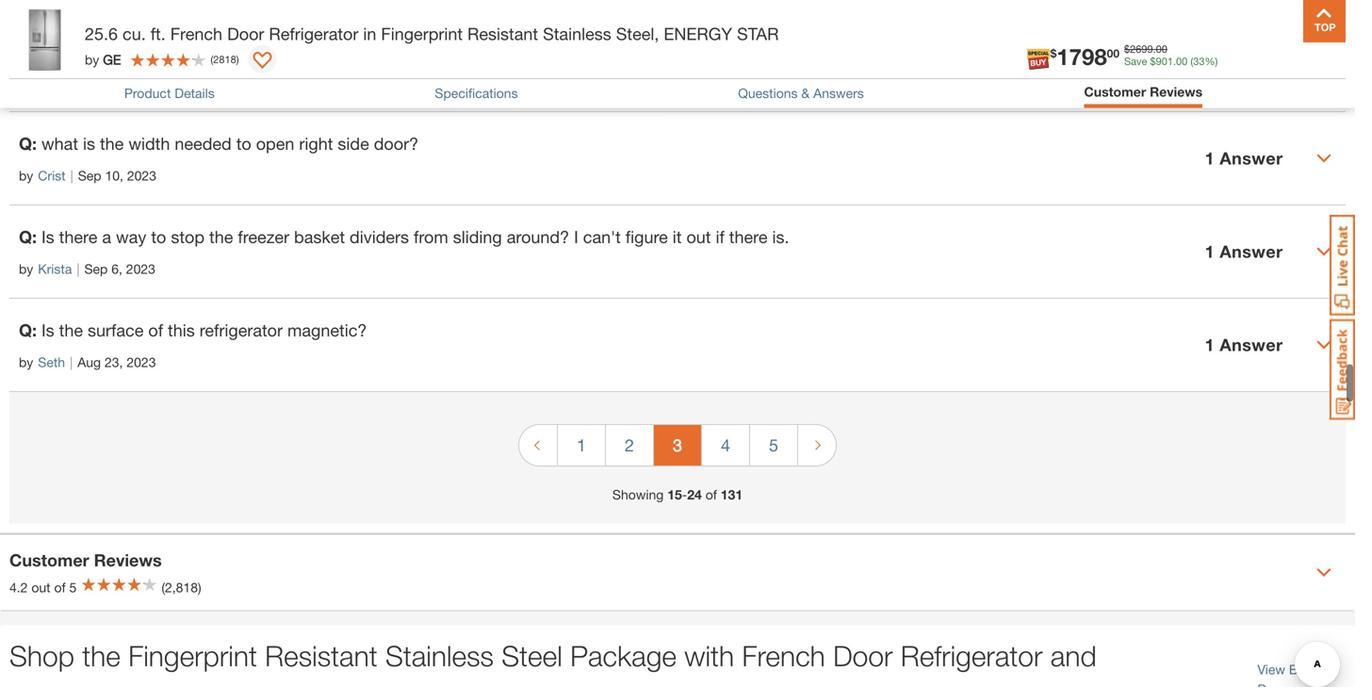 Task type: vqa. For each thing, say whether or not it's contained in the screenshot.


Task type: locate. For each thing, give the bounding box(es) containing it.
0 horizontal spatial with
[[261, 681, 311, 687]]

of right 24
[[706, 487, 717, 502]]

by for what is the width needed to open right side door?
[[19, 168, 33, 183]]

q: up the by krista | sep 6, 2023 in the left top of the page
[[19, 226, 37, 247]]

there left a
[[59, 226, 97, 247]]

131
[[721, 487, 743, 502]]

1 vertical spatial out
[[31, 579, 51, 595]]

0 horizontal spatial $
[[1051, 47, 1057, 60]]

ft.
[[151, 24, 166, 44]]

| down by ge on the left top
[[99, 74, 102, 90]]

griddle
[[319, 681, 406, 687]]

1 vertical spatial refrigerator
[[901, 639, 1043, 672]]

by carmen | sep 11, 2023
[[19, 74, 185, 90]]

2023 right 11,
[[156, 74, 185, 90]]

$ inside $ 1798 00
[[1051, 47, 1057, 60]]

resistant up specifications
[[468, 24, 538, 44]]

| right crist
[[70, 168, 73, 183]]

1 vertical spatial reviews
[[94, 550, 162, 570]]

1 horizontal spatial resistant
[[468, 24, 538, 44]]

2 vertical spatial of
[[54, 579, 66, 595]]

basket
[[294, 226, 345, 247]]

questions
[[738, 85, 798, 101]]

is for is the surface of this refrigerator magnetic?
[[41, 320, 54, 340]]

to right way
[[151, 226, 166, 247]]

q: up by seth | aug 23, 2023
[[19, 320, 37, 340]]

to left open
[[236, 133, 251, 153]]

2023 right 6,
[[126, 261, 155, 276]]

0 horizontal spatial to
[[151, 226, 166, 247]]

there right if
[[729, 226, 768, 247]]

5 link
[[750, 425, 797, 465]]

by krista | sep 6, 2023
[[19, 261, 155, 276]]

1 horizontal spatial to
[[236, 133, 251, 153]]

product image image
[[14, 9, 75, 71]]

| for the
[[70, 354, 73, 370]]

( left %)
[[1191, 55, 1193, 67]]

2 is from the top
[[41, 320, 54, 340]]

1 horizontal spatial (
[[1191, 55, 1193, 67]]

2 vertical spatial caret image
[[1317, 565, 1332, 580]]

3 q: from the top
[[19, 226, 37, 247]]

|
[[99, 74, 102, 90], [70, 168, 73, 183], [77, 261, 80, 276], [70, 354, 73, 370]]

$ 1798 00
[[1051, 43, 1120, 70]]

sep left 10,
[[78, 168, 101, 183]]

1 horizontal spatial customer reviews
[[1084, 84, 1203, 99]]

0 vertical spatial of
[[148, 320, 163, 340]]

in
[[363, 24, 376, 44]]

q: left what at the left
[[19, 133, 37, 153]]

out left if
[[687, 226, 711, 247]]

resistant
[[468, 24, 538, 44], [265, 639, 378, 672]]

customer down save
[[1084, 84, 1146, 99]]

sep
[[107, 74, 130, 90], [78, 168, 101, 183], [84, 261, 108, 276]]

sep for gfe26jymfs
[[107, 74, 130, 90]]

navigation
[[518, 411, 837, 485]]

1 vertical spatial customer reviews
[[9, 550, 162, 570]]

1 vertical spatial french
[[742, 639, 825, 672]]

0 vertical spatial sep
[[107, 74, 130, 90]]

aug
[[77, 354, 101, 370]]

caret image
[[1317, 337, 1332, 352]]

if
[[716, 226, 725, 247]]

1 vertical spatial door
[[833, 639, 893, 672]]

3 1 answer from the top
[[1205, 241, 1283, 261]]

of left this
[[148, 320, 163, 340]]

1 answer for q: is the surface of this refrigerator magnetic?
[[1205, 334, 1283, 355]]

.
[[1153, 43, 1156, 55], [1173, 55, 1176, 67]]

customer reviews up the 4.2 out of 5
[[9, 550, 162, 570]]

4 1 answer from the top
[[1205, 334, 1283, 355]]

0 horizontal spatial customer reviews
[[9, 550, 162, 570]]

ge
[[103, 52, 121, 67]]

navigation containing 1
[[518, 411, 837, 485]]

0 vertical spatial is
[[41, 226, 54, 247]]

1 horizontal spatial door
[[833, 639, 893, 672]]

0 horizontal spatial door
[[227, 24, 264, 44]]

2 vertical spatial sep
[[84, 261, 108, 276]]

open
[[256, 133, 294, 153]]

of
[[148, 320, 163, 340], [706, 487, 717, 502], [54, 579, 66, 595]]

with right package
[[685, 639, 734, 672]]

is up krista
[[41, 226, 54, 247]]

stainless left steel,
[[543, 24, 611, 44]]

seth button
[[38, 352, 65, 372]]

2023 for counter
[[156, 74, 185, 90]]

showing 15 - 24 of 131
[[613, 487, 743, 502]]

1 for is there a way to stop the freezer basket dividers from sliding around? i can't figure it out if there is.
[[1205, 241, 1215, 261]]

0 horizontal spatial there
[[59, 226, 97, 247]]

2023 right '23,'
[[127, 354, 156, 370]]

(2,818)
[[161, 579, 201, 595]]

fingerprint up range
[[128, 639, 257, 672]]

1 horizontal spatial refrigerator
[[901, 639, 1043, 672]]

$ for 1798
[[1051, 47, 1057, 60]]

and
[[1051, 639, 1097, 672]]

reviews down 901
[[1150, 84, 1203, 99]]

q: for q: what is the width needed to open right side door?
[[19, 133, 37, 153]]

0 vertical spatial out
[[687, 226, 711, 247]]

3 answer from the top
[[1220, 241, 1283, 261]]

resistant inside the "shop the fingerprint resistant stainless steel package with french door refrigerator and freestanding range with griddle"
[[265, 639, 378, 672]]

. right save
[[1153, 43, 1156, 55]]

sep down ge
[[107, 74, 130, 90]]

1 horizontal spatial of
[[148, 320, 163, 340]]

q: for q: is gfe26jymfs counter depth
[[19, 40, 37, 60]]

0 horizontal spatial 00
[[1107, 47, 1120, 60]]

1 horizontal spatial reviews
[[1150, 84, 1203, 99]]

00 right 2699
[[1156, 43, 1168, 55]]

1 vertical spatial to
[[151, 226, 166, 247]]

0 horizontal spatial stainless
[[385, 639, 494, 672]]

2 q: from the top
[[19, 133, 37, 153]]

0 vertical spatial caret image
[[1317, 151, 1332, 166]]

1 horizontal spatial 00
[[1156, 43, 1168, 55]]

( left )
[[211, 53, 213, 66]]

1 horizontal spatial $
[[1124, 43, 1130, 55]]

shop
[[9, 639, 74, 672]]

1 vertical spatial sep
[[78, 168, 101, 183]]

0 vertical spatial 5
[[769, 435, 779, 455]]

1 horizontal spatial fingerprint
[[381, 24, 463, 44]]

1 horizontal spatial with
[[685, 639, 734, 672]]

steel
[[502, 639, 562, 672]]

by seth | aug 23, 2023
[[19, 354, 156, 370]]

with right range
[[261, 681, 311, 687]]

the up freestanding
[[82, 639, 120, 672]]

0 vertical spatial refrigerator
[[269, 24, 359, 44]]

1 horizontal spatial french
[[742, 639, 825, 672]]

i
[[574, 226, 578, 247]]

5 inside 5 link
[[769, 435, 779, 455]]

freezer
[[238, 226, 289, 247]]

of right 4.2
[[54, 579, 66, 595]]

1 answer
[[1205, 54, 1283, 75], [1205, 148, 1283, 168], [1205, 241, 1283, 261], [1205, 334, 1283, 355]]

1 vertical spatial fingerprint
[[128, 639, 257, 672]]

the inside the "shop the fingerprint resistant stainless steel package with french door refrigerator and freestanding range with griddle"
[[82, 639, 120, 672]]

0 vertical spatial stainless
[[543, 24, 611, 44]]

the
[[100, 133, 124, 153], [209, 226, 233, 247], [59, 320, 83, 340], [82, 639, 120, 672]]

sep for is
[[78, 168, 101, 183]]

depth
[[260, 40, 315, 60]]

4 q: from the top
[[19, 320, 37, 340]]

$ left 901
[[1124, 43, 1130, 55]]

gfe26jymfs
[[62, 40, 169, 60]]

1798
[[1057, 43, 1107, 70]]

by left seth
[[19, 354, 33, 370]]

is.
[[772, 226, 789, 247]]

refrigerator
[[200, 320, 283, 340]]

display image
[[253, 52, 272, 71]]

specifications button
[[435, 85, 518, 101], [435, 85, 518, 101]]

2 caret image from the top
[[1317, 244, 1332, 259]]

1 q: from the top
[[19, 40, 37, 60]]

0 vertical spatial customer reviews
[[1084, 84, 1203, 99]]

0 horizontal spatial of
[[54, 579, 66, 595]]

dividers
[[350, 226, 409, 247]]

reviews
[[1150, 84, 1203, 99], [94, 550, 162, 570]]

00
[[1156, 43, 1168, 55], [1107, 47, 1120, 60], [1176, 55, 1188, 67]]

q: for q: is there a way to stop the freezer basket dividers from sliding around? i can't figure it out if there is.
[[19, 226, 37, 247]]

$ for 2699
[[1124, 43, 1130, 55]]

view bundle page
[[1258, 661, 1331, 687]]

crist
[[38, 168, 66, 183]]

1 vertical spatial is
[[41, 320, 54, 340]]

2023 right 10,
[[127, 168, 156, 183]]

1 horizontal spatial there
[[729, 226, 768, 247]]

view
[[1258, 661, 1286, 677]]

5
[[769, 435, 779, 455], [69, 579, 77, 595]]

25.6 cu. ft. french door refrigerator in fingerprint resistant stainless steel, energy star
[[85, 24, 779, 44]]

4.2 out of 5
[[9, 579, 77, 595]]

4 answer from the top
[[1220, 334, 1283, 355]]

0 horizontal spatial fingerprint
[[128, 639, 257, 672]]

0 vertical spatial customer
[[1084, 84, 1146, 99]]

25.6
[[85, 24, 118, 44]]

q: left is on the left of the page
[[19, 40, 37, 60]]

the right is
[[100, 133, 124, 153]]

out right 4.2
[[31, 579, 51, 595]]

top button
[[1304, 0, 1346, 42]]

00 left save
[[1107, 47, 1120, 60]]

1 vertical spatial caret image
[[1317, 244, 1332, 259]]

by left ge
[[85, 52, 99, 67]]

by for is there a way to stop the freezer basket dividers from sliding around? i can't figure it out if there is.
[[19, 261, 33, 276]]

questions element
[[9, 0, 1346, 392]]

refrigerator inside the "shop the fingerprint resistant stainless steel package with french door refrigerator and freestanding range with griddle"
[[901, 639, 1043, 672]]

by left krista
[[19, 261, 33, 276]]

1 answer for q: is gfe26jymfs counter depth
[[1205, 54, 1283, 75]]

0 horizontal spatial customer
[[9, 550, 89, 570]]

2 1 answer from the top
[[1205, 148, 1283, 168]]

2 answer from the top
[[1220, 148, 1283, 168]]

by left crist
[[19, 168, 33, 183]]

0 horizontal spatial resistant
[[265, 639, 378, 672]]

of inside questions element
[[148, 320, 163, 340]]

1 answer from the top
[[1220, 54, 1283, 75]]

| right krista
[[77, 261, 80, 276]]

customer
[[1084, 84, 1146, 99], [9, 550, 89, 570]]

stop
[[171, 226, 205, 247]]

there
[[59, 226, 97, 247], [729, 226, 768, 247]]

stainless up griddle
[[385, 639, 494, 672]]

resistant up griddle
[[265, 639, 378, 672]]

customer reviews down save
[[1084, 84, 1203, 99]]

4.2
[[9, 579, 28, 595]]

1 is from the top
[[41, 226, 54, 247]]

1 vertical spatial resistant
[[265, 639, 378, 672]]

reviews up (2,818)
[[94, 550, 162, 570]]

q: is the surface of this refrigerator magnetic?
[[19, 320, 367, 340]]

00 left 33
[[1176, 55, 1188, 67]]

krista
[[38, 261, 72, 276]]

| left aug
[[70, 354, 73, 370]]

what
[[41, 133, 78, 153]]

(
[[211, 53, 213, 66], [1191, 55, 1193, 67]]

3 caret image from the top
[[1317, 565, 1332, 580]]

24
[[687, 487, 702, 502]]

answer for is the surface of this refrigerator magnetic?
[[1220, 334, 1283, 355]]

1 vertical spatial customer
[[9, 550, 89, 570]]

1 1 answer from the top
[[1205, 54, 1283, 75]]

1 horizontal spatial out
[[687, 226, 711, 247]]

sep left 6,
[[84, 261, 108, 276]]

customer reviews
[[1084, 84, 1203, 99], [9, 550, 162, 570]]

. left 33
[[1173, 55, 1176, 67]]

out
[[687, 226, 711, 247], [31, 579, 51, 595]]

5 right 4.2
[[69, 579, 77, 595]]

is for is there a way to stop the freezer basket dividers from sliding around? i can't figure it out if there is.
[[41, 226, 54, 247]]

0 vertical spatial french
[[170, 24, 223, 44]]

1 vertical spatial stainless
[[385, 639, 494, 672]]

fingerprint
[[381, 24, 463, 44], [128, 639, 257, 672]]

$ right save
[[1150, 55, 1156, 67]]

1
[[1205, 54, 1215, 75], [1205, 148, 1215, 168], [1205, 241, 1215, 261], [1205, 334, 1215, 355], [577, 435, 586, 455]]

1 vertical spatial of
[[706, 487, 717, 502]]

product details button
[[124, 85, 215, 101], [124, 85, 215, 101]]

of for surface
[[148, 320, 163, 340]]

to
[[236, 133, 251, 153], [151, 226, 166, 247]]

product details
[[124, 85, 215, 101]]

is up seth
[[41, 320, 54, 340]]

by ge
[[85, 52, 121, 67]]

customer up the 4.2 out of 5
[[9, 550, 89, 570]]

1 caret image from the top
[[1317, 151, 1332, 166]]

by left carmen
[[19, 74, 33, 90]]

customer reviews button
[[1084, 84, 1203, 103], [1084, 84, 1203, 99]]

counter
[[173, 40, 255, 60]]

view bundle page link
[[1258, 660, 1346, 687]]

2 there from the left
[[729, 226, 768, 247]]

1 horizontal spatial 5
[[769, 435, 779, 455]]

q: for q: is the surface of this refrigerator magnetic?
[[19, 320, 37, 340]]

$
[[1124, 43, 1130, 55], [1051, 47, 1057, 60], [1150, 55, 1156, 67]]

0 horizontal spatial 5
[[69, 579, 77, 595]]

0 vertical spatial reviews
[[1150, 84, 1203, 99]]

2 horizontal spatial of
[[706, 487, 717, 502]]

15
[[667, 487, 682, 502]]

seth
[[38, 354, 65, 370]]

1 horizontal spatial stainless
[[543, 24, 611, 44]]

door inside the "shop the fingerprint resistant stainless steel package with french door refrigerator and freestanding range with griddle"
[[833, 639, 893, 672]]

0 vertical spatial with
[[685, 639, 734, 672]]

fingerprint right in
[[381, 24, 463, 44]]

$ left save
[[1051, 47, 1057, 60]]

caret image
[[1317, 151, 1332, 166], [1317, 244, 1332, 259], [1317, 565, 1332, 580]]

q:
[[19, 40, 37, 60], [19, 133, 37, 153], [19, 226, 37, 247], [19, 320, 37, 340]]

5 right "4"
[[769, 435, 779, 455]]



Task type: describe. For each thing, give the bounding box(es) containing it.
901
[[1156, 55, 1173, 67]]

answer for is gfe26jymfs counter depth
[[1220, 54, 1283, 75]]

00 inside $ 1798 00
[[1107, 47, 1120, 60]]

0 vertical spatial fingerprint
[[381, 24, 463, 44]]

by crist | sep 10, 2023
[[19, 168, 156, 183]]

| for there
[[77, 261, 80, 276]]

bundle
[[1289, 661, 1331, 677]]

the up by seth | aug 23, 2023
[[59, 320, 83, 340]]

needed
[[175, 133, 232, 153]]

1 answer for q: what is the width needed to open right side door?
[[1205, 148, 1283, 168]]

11,
[[134, 74, 152, 90]]

sliding
[[453, 226, 502, 247]]

around?
[[507, 226, 569, 247]]

)
[[236, 53, 239, 66]]

way
[[116, 226, 146, 247]]

from
[[414, 226, 448, 247]]

0 horizontal spatial out
[[31, 579, 51, 595]]

4 link
[[702, 425, 749, 465]]

1 inside 1 "link"
[[577, 435, 586, 455]]

product
[[124, 85, 171, 101]]

&
[[802, 85, 810, 101]]

1 link
[[558, 425, 605, 465]]

q: what is the width needed to open right side door?
[[19, 133, 419, 153]]

1 for is the surface of this refrigerator magnetic?
[[1205, 334, 1215, 355]]

by for is the surface of this refrigerator magnetic?
[[19, 354, 33, 370]]

carmen
[[38, 74, 94, 90]]

live chat image
[[1330, 215, 1355, 316]]

| for is
[[70, 168, 73, 183]]

figure
[[626, 226, 668, 247]]

| for gfe26jymfs
[[99, 74, 102, 90]]

33
[[1193, 55, 1205, 67]]

energy
[[664, 24, 732, 44]]

-
[[682, 487, 687, 502]]

width
[[129, 133, 170, 153]]

6,
[[111, 261, 122, 276]]

showing
[[613, 487, 664, 502]]

range
[[174, 681, 254, 687]]

page
[[1258, 681, 1288, 687]]

steel,
[[616, 24, 659, 44]]

10,
[[105, 168, 123, 183]]

0 horizontal spatial (
[[211, 53, 213, 66]]

specifications
[[435, 85, 518, 101]]

1 vertical spatial with
[[261, 681, 311, 687]]

it
[[673, 226, 682, 247]]

$ 2699 . 00 save $ 901 . 00 ( 33 %)
[[1124, 43, 1218, 67]]

fingerprint inside the "shop the fingerprint resistant stainless steel package with french door refrigerator and freestanding range with griddle"
[[128, 639, 257, 672]]

4
[[721, 435, 730, 455]]

1 there from the left
[[59, 226, 97, 247]]

by for is gfe26jymfs counter depth
[[19, 74, 33, 90]]

1 horizontal spatial customer
[[1084, 84, 1146, 99]]

1 for is gfe26jymfs counter depth
[[1205, 54, 1215, 75]]

side
[[338, 133, 369, 153]]

stainless inside the "shop the fingerprint resistant stainless steel package with french door refrigerator and freestanding range with griddle"
[[385, 639, 494, 672]]

0 horizontal spatial refrigerator
[[269, 24, 359, 44]]

freestanding
[[9, 681, 167, 687]]

1 horizontal spatial .
[[1173, 55, 1176, 67]]

2699
[[1130, 43, 1153, 55]]

is
[[83, 133, 95, 153]]

( 2818 )
[[211, 53, 239, 66]]

feedback link image
[[1330, 319, 1355, 420]]

0 horizontal spatial .
[[1153, 43, 1156, 55]]

0 vertical spatial to
[[236, 133, 251, 153]]

krista button
[[38, 259, 72, 279]]

1 vertical spatial 5
[[69, 579, 77, 595]]

a
[[102, 226, 111, 247]]

out inside questions element
[[687, 226, 711, 247]]

q: is gfe26jymfs counter depth
[[19, 40, 315, 60]]

answer for is there a way to stop the freezer basket dividers from sliding around? i can't figure it out if there is.
[[1220, 241, 1283, 261]]

right
[[299, 133, 333, 153]]

carmen button
[[38, 72, 94, 92]]

2 horizontal spatial 00
[[1176, 55, 1188, 67]]

( inside $ 2699 . 00 save $ 901 . 00 ( 33 %)
[[1191, 55, 1193, 67]]

is
[[41, 40, 57, 60]]

23,
[[105, 354, 123, 370]]

caret image for is there a way to stop the freezer basket dividers from sliding around? i can't figure it out if there is.
[[1317, 244, 1332, 259]]

package
[[570, 639, 677, 672]]

2818
[[213, 53, 236, 66]]

the right stop
[[209, 226, 233, 247]]

0 horizontal spatial reviews
[[94, 550, 162, 570]]

caret image for what is the width needed to open right side door?
[[1317, 151, 1332, 166]]

crist button
[[38, 166, 66, 185]]

door?
[[374, 133, 419, 153]]

q: is there a way to stop the freezer basket dividers from sliding around? i can't figure it out if there is.
[[19, 226, 789, 247]]

answers
[[814, 85, 864, 101]]

2023 for a
[[126, 261, 155, 276]]

0 vertical spatial door
[[227, 24, 264, 44]]

french inside the "shop the fingerprint resistant stainless steel package with french door refrigerator and freestanding range with griddle"
[[742, 639, 825, 672]]

save
[[1124, 55, 1147, 67]]

questions & answers
[[738, 85, 864, 101]]

1 for what is the width needed to open right side door?
[[1205, 148, 1215, 168]]

answer for what is the width needed to open right side door?
[[1220, 148, 1283, 168]]

cu.
[[123, 24, 146, 44]]

magnetic?
[[287, 320, 367, 340]]

1 answer for q: is there a way to stop the freezer basket dividers from sliding around? i can't figure it out if there is.
[[1205, 241, 1283, 261]]

details
[[175, 85, 215, 101]]

2 horizontal spatial $
[[1150, 55, 1156, 67]]

of for 24
[[706, 487, 717, 502]]

0 vertical spatial resistant
[[468, 24, 538, 44]]

0 horizontal spatial french
[[170, 24, 223, 44]]

sep for there
[[84, 261, 108, 276]]

can't
[[583, 226, 621, 247]]

2023 for the
[[127, 168, 156, 183]]

%)
[[1205, 55, 1218, 67]]

2 link
[[606, 425, 653, 465]]

shop the fingerprint resistant stainless steel package with french door refrigerator and freestanding range with griddle
[[9, 639, 1097, 687]]

2023 for surface
[[127, 354, 156, 370]]

star
[[737, 24, 779, 44]]

2
[[625, 435, 634, 455]]

surface
[[88, 320, 144, 340]]

this
[[168, 320, 195, 340]]



